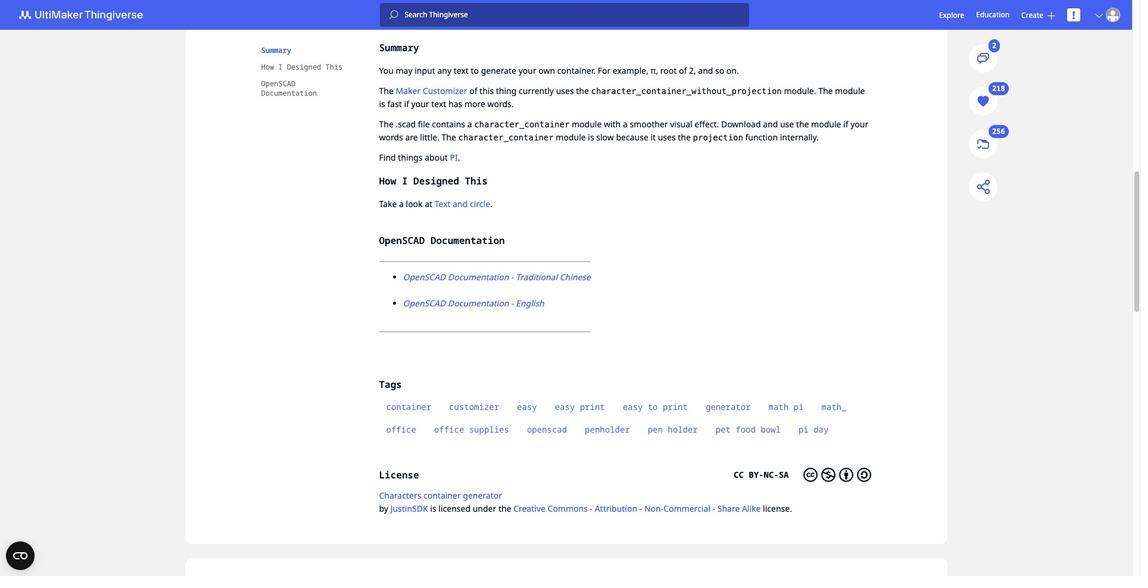 Task type: describe. For each thing, give the bounding box(es) containing it.
makerbot logo image
[[12, 8, 157, 22]]

any
[[438, 65, 452, 76]]

the down container.
[[576, 85, 589, 97]]

math
[[769, 402, 789, 413]]

module up internally.
[[812, 119, 842, 130]]

documentation down text and circle link
[[431, 234, 505, 247]]

1 vertical spatial uses
[[658, 132, 676, 143]]

attribution
[[595, 504, 638, 515]]

the down visual at the top
[[678, 132, 691, 143]]

office supplies link
[[427, 421, 517, 440]]

at
[[425, 198, 433, 210]]

!
[[1073, 8, 1076, 22]]

1 horizontal spatial summary
[[379, 41, 419, 54]]

commercial
[[664, 504, 711, 515]]

1 vertical spatial this
[[465, 175, 488, 188]]

the inside 'module. the module is fast if your text has more words.'
[[819, 85, 834, 97]]

1 vertical spatial pi
[[799, 424, 809, 436]]

effect.
[[695, 119, 720, 130]]

pi link
[[450, 152, 458, 163]]

internally.
[[781, 132, 819, 143]]

commons
[[548, 504, 588, 515]]

pen
[[648, 424, 663, 436]]

text inside 'module. the module is fast if your text has more words.'
[[432, 98, 447, 110]]

you may input any text to generate your own container. for example, π, root of 2, and so on.
[[379, 65, 742, 76]]

function
[[746, 132, 778, 143]]

office for office
[[387, 424, 417, 436]]

easy print
[[555, 402, 605, 413]]

explore
[[940, 10, 965, 20]]

create
[[1022, 10, 1044, 20]]

generator inside 'link'
[[706, 402, 751, 413]]

openscad for 'openscad documentation' button
[[261, 79, 296, 89]]

1 horizontal spatial openscad documentation
[[379, 234, 505, 247]]

supplies
[[469, 424, 510, 436]]

for
[[598, 65, 611, 76]]

pen holder link
[[641, 421, 706, 440]]

root
[[661, 65, 677, 76]]

0 horizontal spatial .
[[458, 152, 460, 163]]

1 horizontal spatial your
[[519, 65, 537, 76]]

easy link
[[510, 398, 545, 417]]

open widget image
[[6, 542, 35, 571]]

generator inside 'characters container generator by justinsdk is licensed under the creative commons - attribution - non-commercial - share alike license.'
[[463, 491, 502, 502]]

sa
[[779, 470, 789, 481]]

1 horizontal spatial .
[[491, 198, 493, 210]]

text and circle link
[[435, 198, 491, 210]]

easy for easy print
[[555, 402, 575, 413]]

download
[[722, 119, 761, 130]]

find things about pi .
[[379, 152, 460, 163]]

math_
[[822, 402, 847, 413]]

if inside module with a smoother visual effect. download and use the module if your words are little. the
[[844, 119, 849, 130]]

0 horizontal spatial of
[[470, 85, 478, 97]]

english
[[516, 298, 545, 309]]

pet food bowl
[[716, 424, 781, 436]]

character_container module is slow because it uses the projection function internally.
[[459, 132, 819, 143]]

nc-
[[764, 470, 779, 481]]

1 horizontal spatial how i designed this
[[379, 175, 488, 188]]

container link
[[379, 398, 439, 417]]

customizer
[[423, 85, 468, 97]]

module up slow
[[572, 119, 602, 130]]

pi day link
[[792, 421, 836, 440]]

little.
[[420, 132, 440, 143]]

1 horizontal spatial to
[[648, 402, 658, 413]]

cc by-nc-sa
[[734, 470, 789, 481]]

are
[[406, 132, 418, 143]]

cc
[[734, 470, 744, 481]]

how i designed this button
[[261, 61, 351, 74]]

on.
[[727, 65, 740, 76]]

openscad documentation - traditional chinese
[[403, 272, 591, 283]]

avatar image
[[1107, 8, 1121, 22]]

characters container generator link
[[379, 491, 502, 502]]

container.
[[558, 65, 596, 76]]

0 vertical spatial pi
[[794, 402, 804, 413]]

designed inside button
[[287, 62, 321, 72]]

character_container inside 'character_container module is slow because it uses the projection function internally.'
[[459, 133, 554, 142]]

print inside easy to print link
[[663, 402, 688, 413]]

creative commons - attribution - non-commercial - share alike link
[[514, 504, 761, 515]]

2 vertical spatial and
[[453, 198, 468, 210]]

slow
[[597, 132, 614, 143]]

thing
[[496, 85, 517, 97]]

openscad link
[[520, 421, 575, 440]]

container inside 'characters container generator by justinsdk is licensed under the creative commons - attribution - non-commercial - share alike license.'
[[424, 491, 461, 502]]

easy for easy
[[517, 402, 537, 413]]

plusicon image
[[1048, 12, 1056, 19]]

0 horizontal spatial to
[[471, 65, 479, 76]]

penholder
[[585, 424, 630, 436]]

pi day
[[799, 424, 829, 436]]

customizer
[[449, 402, 500, 413]]

holder
[[668, 424, 698, 436]]

office link
[[379, 421, 424, 440]]

- left share
[[713, 504, 716, 515]]

openscad documentation - traditional chinese link
[[403, 272, 591, 283]]

easy to print link
[[616, 398, 695, 417]]

about
[[425, 152, 448, 163]]

the inside 'characters container generator by justinsdk is licensed under the creative commons - attribution - non-commercial - share alike license.'
[[499, 504, 512, 515]]

education
[[977, 10, 1010, 20]]

the inside module with a smoother visual effect. download and use the module if your words are little. the
[[442, 132, 456, 143]]

take a look at text and circle .
[[379, 198, 493, 210]]

openscad for openscad documentation - english link
[[403, 298, 446, 309]]

the up fast
[[379, 85, 394, 97]]

pi
[[450, 152, 458, 163]]

openscad documentation - english
[[403, 298, 545, 309]]

smoother
[[630, 119, 668, 130]]

generator link
[[699, 398, 758, 417]]

is inside 'module. the module is fast if your text has more words.'
[[379, 98, 386, 110]]

- left traditional
[[511, 272, 514, 283]]

pet
[[716, 424, 731, 436]]

bowl
[[761, 424, 781, 436]]

example,
[[613, 65, 649, 76]]

take
[[379, 198, 397, 210]]

traditional
[[516, 272, 558, 283]]

1 horizontal spatial a
[[468, 119, 472, 130]]

education link
[[977, 8, 1010, 21]]

by-
[[749, 470, 764, 481]]

currently
[[519, 85, 554, 97]]

256
[[993, 127, 1006, 137]]

may
[[396, 65, 413, 76]]

1 vertical spatial designed
[[414, 175, 459, 188]]

- left the non-
[[640, 504, 643, 515]]



Task type: vqa. For each thing, say whether or not it's contained in the screenshot.
bottom I
yes



Task type: locate. For each thing, give the bounding box(es) containing it.
a inside module with a smoother visual effect. download and use the module if your words are little. the
[[623, 119, 628, 130]]

is down characters container generator link
[[431, 504, 437, 515]]

1 vertical spatial is
[[588, 132, 595, 143]]

documentation for openscad documentation - english link
[[448, 298, 509, 309]]

-
[[511, 272, 514, 283], [511, 298, 514, 309], [590, 504, 593, 515], [640, 504, 643, 515], [713, 504, 716, 515]]

Search Thingiverse text field
[[399, 10, 750, 20]]

summary up how i designed this button
[[261, 45, 291, 55]]

3 easy from the left
[[623, 402, 643, 413]]

1 horizontal spatial text
[[454, 65, 469, 76]]

your inside 'module. the module is fast if your text has more words.'
[[412, 98, 430, 110]]

module inside 'module. the module is fast if your text has more words.'
[[836, 85, 866, 97]]

text right any
[[454, 65, 469, 76]]

has
[[449, 98, 463, 110]]

module right module. on the right top
[[836, 85, 866, 97]]

how i designed this down summary button
[[261, 62, 343, 72]]

maker
[[396, 85, 421, 97]]

1 horizontal spatial and
[[699, 65, 714, 76]]

designed down summary button
[[287, 62, 321, 72]]

0 horizontal spatial openscad documentation
[[261, 79, 317, 98]]

.
[[458, 152, 460, 163], [491, 198, 493, 210]]

is left fast
[[379, 98, 386, 110]]

1 easy from the left
[[517, 402, 537, 413]]

1 vertical spatial openscad documentation
[[379, 234, 505, 247]]

container
[[387, 402, 432, 413], [424, 491, 461, 502]]

2 vertical spatial your
[[851, 119, 869, 130]]

search control image
[[389, 10, 399, 20]]

the
[[576, 85, 589, 97], [797, 119, 810, 130], [678, 132, 691, 143], [499, 504, 512, 515]]

pen holder
[[648, 424, 698, 436]]

math_ link
[[815, 398, 854, 417]]

find
[[379, 152, 396, 163]]

0 horizontal spatial this
[[326, 62, 343, 72]]

- right commons
[[590, 504, 593, 515]]

2 print from the left
[[663, 402, 688, 413]]

character_container inside the .scad file contains a character_container
[[475, 120, 570, 129]]

1 vertical spatial .
[[491, 198, 493, 210]]

text down the customizer
[[432, 98, 447, 110]]

to left generate
[[471, 65, 479, 76]]

1 vertical spatial if
[[844, 119, 849, 130]]

math pi
[[769, 402, 804, 413]]

0 horizontal spatial uses
[[556, 85, 574, 97]]

license.
[[764, 504, 793, 515]]

i down summary button
[[279, 62, 283, 72]]

license
[[379, 469, 419, 482]]

so
[[716, 65, 725, 76]]

2 horizontal spatial easy
[[623, 402, 643, 413]]

and right 2,
[[699, 65, 714, 76]]

create button
[[1022, 10, 1056, 20]]

i inside button
[[279, 62, 283, 72]]

openscad documentation down "text"
[[379, 234, 505, 247]]

easy inside "link"
[[555, 402, 575, 413]]

- left english
[[511, 298, 514, 309]]

visual
[[671, 119, 693, 130]]

0 vertical spatial i
[[279, 62, 283, 72]]

1 horizontal spatial uses
[[658, 132, 676, 143]]

office inside "office" link
[[387, 424, 417, 436]]

justinsdk link
[[391, 504, 428, 515]]

1 horizontal spatial how
[[379, 175, 397, 188]]

0 horizontal spatial office
[[387, 424, 417, 436]]

this up circle
[[465, 175, 488, 188]]

the .scad file contains a character_container
[[379, 119, 570, 130]]

module with a smoother visual effect. download and use the module if your words are little. the
[[379, 119, 871, 143]]

1 horizontal spatial is
[[431, 504, 437, 515]]

office inside office supplies link
[[434, 424, 464, 436]]

circle
[[470, 198, 491, 210]]

and up the function
[[764, 119, 779, 130]]

documentation inside 'openscad documentation' button
[[261, 88, 317, 98]]

0 vertical spatial your
[[519, 65, 537, 76]]

1 horizontal spatial if
[[844, 119, 849, 130]]

is inside 'characters container generator by justinsdk is licensed under the creative commons - attribution - non-commercial - share alike license.'
[[431, 504, 437, 515]]

easy
[[517, 402, 537, 413], [555, 402, 575, 413], [623, 402, 643, 413]]

0 horizontal spatial your
[[412, 98, 430, 110]]

uses right it
[[658, 132, 676, 143]]

office down customizer link
[[434, 424, 464, 436]]

1 vertical spatial to
[[648, 402, 658, 413]]

2 vertical spatial is
[[431, 504, 437, 515]]

.scad
[[396, 119, 416, 130]]

openscad documentation down how i designed this button
[[261, 79, 317, 98]]

the down 'contains'
[[442, 132, 456, 143]]

0 horizontal spatial a
[[399, 198, 404, 210]]

a right with
[[623, 119, 628, 130]]

i down things
[[402, 175, 408, 188]]

it
[[651, 132, 656, 143]]

under
[[473, 504, 497, 515]]

0 vertical spatial of
[[679, 65, 687, 76]]

how i designed this up take a look at text and circle . in the top left of the page
[[379, 175, 488, 188]]

openscad documentation button
[[261, 77, 351, 100]]

your
[[519, 65, 537, 76], [412, 98, 430, 110], [851, 119, 869, 130]]

0 horizontal spatial text
[[432, 98, 447, 110]]

a left look
[[399, 198, 404, 210]]

0 horizontal spatial designed
[[287, 62, 321, 72]]

pi
[[794, 402, 804, 413], [799, 424, 809, 436]]

1 vertical spatial container
[[424, 491, 461, 502]]

and inside module with a smoother visual effect. download and use the module if your words are little. the
[[764, 119, 779, 130]]

creative
[[514, 504, 546, 515]]

2 horizontal spatial and
[[764, 119, 779, 130]]

module. the module is fast if your text has more words.
[[379, 85, 868, 110]]

print inside easy print "link"
[[580, 402, 605, 413]]

words
[[379, 132, 403, 143]]

customizer link
[[442, 398, 507, 417]]

2 horizontal spatial is
[[588, 132, 595, 143]]

uses down you may input any text to generate your own container. for example, π, root of 2, and so on.
[[556, 85, 574, 97]]

generate
[[481, 65, 517, 76]]

0 horizontal spatial summary
[[261, 45, 291, 55]]

look
[[406, 198, 423, 210]]

container inside container "link"
[[387, 402, 432, 413]]

1 horizontal spatial generator
[[706, 402, 751, 413]]

designed
[[287, 62, 321, 72], [414, 175, 459, 188]]

0 vertical spatial character_container
[[475, 120, 570, 129]]

if right use
[[844, 119, 849, 130]]

pi left day
[[799, 424, 809, 436]]

easy print link
[[548, 398, 613, 417]]

container up licensed
[[424, 491, 461, 502]]

pi right math
[[794, 402, 804, 413]]

2 office from the left
[[434, 424, 464, 436]]

1 vertical spatial and
[[764, 119, 779, 130]]

uses
[[556, 85, 574, 97], [658, 132, 676, 143]]

1 vertical spatial generator
[[463, 491, 502, 502]]

0 vertical spatial generator
[[706, 402, 751, 413]]

is left slow
[[588, 132, 595, 143]]

character_container
[[475, 120, 570, 129], [459, 133, 554, 142]]

1 print from the left
[[580, 402, 605, 413]]

1 vertical spatial how i designed this
[[379, 175, 488, 188]]

this
[[326, 62, 343, 72], [465, 175, 488, 188]]

maker customizer link
[[396, 85, 468, 97]]

this down summary button
[[326, 62, 343, 72]]

office supplies
[[434, 424, 510, 436]]

π,
[[651, 65, 659, 76]]

module left slow
[[556, 132, 586, 143]]

a down more
[[468, 119, 472, 130]]

the up words
[[379, 119, 394, 130]]

print up pen holder
[[663, 402, 688, 413]]

to up pen
[[648, 402, 658, 413]]

. right "text"
[[491, 198, 493, 210]]

of up more
[[470, 85, 478, 97]]

0 vertical spatial text
[[454, 65, 469, 76]]

more
[[465, 98, 486, 110]]

file
[[418, 119, 430, 130]]

documentation down openscad documentation - traditional chinese link
[[448, 298, 509, 309]]

2
[[993, 41, 997, 51]]

. right the about
[[458, 152, 460, 163]]

input
[[415, 65, 436, 76]]

0 horizontal spatial and
[[453, 198, 468, 210]]

0 vertical spatial how i designed this
[[261, 62, 343, 72]]

0 horizontal spatial print
[[580, 402, 605, 413]]

1 horizontal spatial i
[[402, 175, 408, 188]]

penholder link
[[578, 421, 638, 440]]

1 horizontal spatial this
[[465, 175, 488, 188]]

by
[[379, 504, 389, 515]]

math pi link
[[762, 398, 811, 417]]

generator
[[706, 402, 751, 413], [463, 491, 502, 502]]

0 horizontal spatial generator
[[463, 491, 502, 502]]

1 horizontal spatial office
[[434, 424, 464, 436]]

1 horizontal spatial of
[[679, 65, 687, 76]]

to
[[471, 65, 479, 76], [648, 402, 658, 413]]

0 vertical spatial .
[[458, 152, 460, 163]]

office down container "link"
[[387, 424, 417, 436]]

openscad inside button
[[261, 79, 296, 89]]

your inside module with a smoother visual effect. download and use the module if your words are little. the
[[851, 119, 869, 130]]

how down summary button
[[261, 62, 274, 72]]

and
[[699, 65, 714, 76], [764, 119, 779, 130], [453, 198, 468, 210]]

1 vertical spatial how
[[379, 175, 397, 188]]

alike
[[743, 504, 761, 515]]

this inside how i designed this button
[[326, 62, 343, 72]]

summary inside button
[[261, 45, 291, 55]]

own
[[539, 65, 556, 76]]

0 horizontal spatial how i designed this
[[261, 62, 343, 72]]

generator up the under at the bottom
[[463, 491, 502, 502]]

office for office supplies
[[434, 424, 464, 436]]

the inside module with a smoother visual effect. download and use the module if your words are little. the
[[797, 119, 810, 130]]

openscad documentation - english link
[[403, 298, 545, 309]]

this
[[480, 85, 494, 97]]

container up "office" link
[[387, 402, 432, 413]]

because
[[617, 132, 649, 143]]

the maker customizer of this thing currently uses the character_container_without_projection
[[379, 85, 782, 97]]

218
[[993, 84, 1006, 94]]

1 horizontal spatial print
[[663, 402, 688, 413]]

how i designed this inside button
[[261, 62, 343, 72]]

documentation up 'openscad documentation - english' on the left bottom
[[448, 272, 509, 283]]

the right the under at the bottom
[[499, 504, 512, 515]]

0 vertical spatial how
[[261, 62, 274, 72]]

summary up may
[[379, 41, 419, 54]]

office
[[387, 424, 417, 436], [434, 424, 464, 436]]

1 vertical spatial text
[[432, 98, 447, 110]]

pet food bowl link
[[709, 421, 788, 440]]

share
[[718, 504, 740, 515]]

0 vertical spatial designed
[[287, 62, 321, 72]]

0 horizontal spatial i
[[279, 62, 283, 72]]

character_container_without_projection
[[592, 86, 782, 96]]

1 vertical spatial i
[[402, 175, 408, 188]]

openscad documentation
[[261, 79, 317, 98], [379, 234, 505, 247]]

the right module. on the right top
[[819, 85, 834, 97]]

0 horizontal spatial easy
[[517, 402, 537, 413]]

0 horizontal spatial is
[[379, 98, 386, 110]]

of left 2,
[[679, 65, 687, 76]]

2,
[[690, 65, 697, 76]]

food
[[736, 424, 756, 436]]

documentation for 'openscad documentation' button
[[261, 88, 317, 98]]

text
[[435, 198, 451, 210]]

0 vertical spatial openscad documentation
[[261, 79, 317, 98]]

1 vertical spatial of
[[470, 85, 478, 97]]

0 vertical spatial to
[[471, 65, 479, 76]]

print up penholder
[[580, 402, 605, 413]]

licensed
[[439, 504, 471, 515]]

1 horizontal spatial designed
[[414, 175, 459, 188]]

non-
[[645, 504, 664, 515]]

1 vertical spatial character_container
[[459, 133, 554, 142]]

easy for easy to print
[[623, 402, 643, 413]]

easy to print
[[623, 402, 688, 413]]

0 vertical spatial container
[[387, 402, 432, 413]]

1 vertical spatial your
[[412, 98, 430, 110]]

1 office from the left
[[387, 424, 417, 436]]

1 horizontal spatial easy
[[555, 402, 575, 413]]

if right fast
[[404, 98, 409, 110]]

openscad
[[261, 79, 296, 89], [379, 234, 425, 247], [403, 272, 446, 283], [403, 298, 446, 309]]

generator up pet
[[706, 402, 751, 413]]

0 horizontal spatial if
[[404, 98, 409, 110]]

the up internally.
[[797, 119, 810, 130]]

documentation for openscad documentation - traditional chinese link
[[448, 272, 509, 283]]

0 vertical spatial uses
[[556, 85, 574, 97]]

openscad for openscad documentation - traditional chinese link
[[403, 272, 446, 283]]

0 horizontal spatial how
[[261, 62, 274, 72]]

if inside 'module. the module is fast if your text has more words.'
[[404, 98, 409, 110]]

designed up take a look at text and circle . in the top left of the page
[[414, 175, 459, 188]]

documentation down how i designed this button
[[261, 88, 317, 98]]

2 horizontal spatial your
[[851, 119, 869, 130]]

0 vertical spatial is
[[379, 98, 386, 110]]

0 vertical spatial this
[[326, 62, 343, 72]]

you
[[379, 65, 394, 76]]

justinsdk
[[391, 504, 428, 515]]

0 vertical spatial and
[[699, 65, 714, 76]]

and right "text"
[[453, 198, 468, 210]]

0 vertical spatial if
[[404, 98, 409, 110]]

2 horizontal spatial a
[[623, 119, 628, 130]]

openscad documentation inside button
[[261, 79, 317, 98]]

with
[[604, 119, 621, 130]]

how inside how i designed this button
[[261, 62, 274, 72]]

2 easy from the left
[[555, 402, 575, 413]]

how up 'take'
[[379, 175, 397, 188]]



